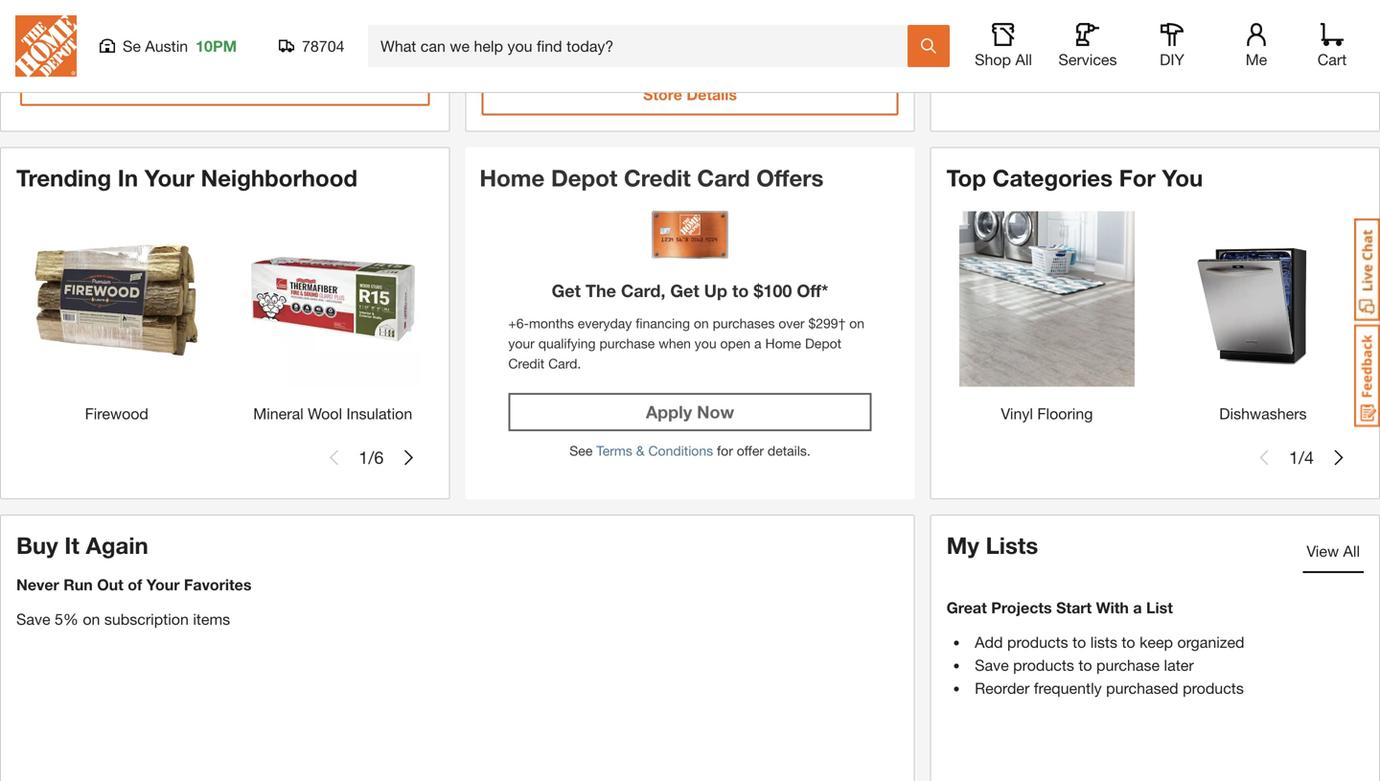 Task type: vqa. For each thing, say whether or not it's contained in the screenshot.
frequently
yes



Task type: describe. For each thing, give the bounding box(es) containing it.
next slide image
[[401, 450, 416, 465]]

store for store details
[[643, 85, 683, 103]]

diy button
[[1142, 23, 1203, 69]]

in
[[118, 164, 138, 191]]

insulation
[[347, 405, 413, 423]]

never run out of your favorites
[[16, 576, 252, 594]]

it
[[64, 532, 79, 559]]

0 horizontal spatial home
[[480, 164, 545, 191]]

with
[[1097, 599, 1130, 617]]

vinyl flooring link
[[960, 211, 1135, 425]]

se
[[123, 37, 141, 55]]

-
[[821, 22, 827, 40]]

/ for trending in your neighborhood
[[369, 447, 374, 468]]

1 vertical spatial your
[[146, 576, 180, 594]]

off*
[[797, 280, 829, 301]]

conditions
[[649, 443, 714, 459]]

at
[[137, 5, 150, 23]]

0 horizontal spatial depot
[[551, 164, 618, 191]]

save inside add products to lists to keep organized save products to purchase later reorder frequently purchased products
[[975, 656, 1009, 675]]

:
[[521, 14, 525, 32]]

add
[[975, 633, 1004, 652]]

store : (512)693-9811
[[482, 14, 581, 55]]

your inside trusted pros at your fingertips support every step of the way
[[154, 5, 184, 23]]

list
[[1147, 599, 1174, 617]]

view all
[[1307, 542, 1361, 560]]

1 for trending in your neighborhood
[[359, 447, 369, 468]]

apply
[[646, 402, 692, 422]]

2 horizontal spatial on
[[850, 315, 865, 331]]

flooring
[[1038, 405, 1094, 423]]

store details link
[[482, 73, 899, 115]]

purchase inside +6-months everyday financing on purchases over $299† on your qualifying purchase when you open a home depot credit card.
[[600, 336, 655, 351]]

this is the first slide image
[[326, 450, 342, 465]]

get the card, get up to $100 off*
[[552, 280, 829, 301]]

services
[[1059, 50, 1118, 69]]

(512)693-
[[482, 37, 547, 55]]

1 for top categories for you
[[1290, 447, 1299, 468]]

details
[[687, 85, 737, 103]]

9811
[[547, 37, 581, 55]]

0 horizontal spatial save
[[16, 610, 50, 629]]

again
[[86, 532, 148, 559]]

$299†
[[809, 315, 846, 331]]

my lists
[[947, 532, 1039, 559]]

diy
[[1160, 50, 1185, 69]]

see
[[570, 443, 593, 459]]

start
[[1057, 599, 1092, 617]]

5%
[[55, 610, 79, 629]]

favorites
[[184, 576, 252, 594]]

1 get from the left
[[552, 280, 581, 301]]

when
[[659, 336, 691, 351]]

2 get from the left
[[671, 280, 700, 301]]

home depot credit card offers
[[480, 164, 824, 191]]

you
[[695, 336, 717, 351]]

organized
[[1178, 633, 1245, 652]]

the
[[586, 280, 617, 301]]

frequently
[[1034, 679, 1102, 698]]

vinyl flooring
[[1001, 405, 1094, 423]]

dishwashers
[[1220, 405, 1307, 423]]

save 5% on subscription items
[[16, 610, 230, 629]]

8:00pm
[[831, 22, 883, 40]]

8:00am - 8:00pm
[[765, 22, 883, 40]]

depot inside +6-months everyday financing on purchases over $299† on your qualifying purchase when you open a home depot credit card.
[[805, 336, 842, 351]]

feedback link image
[[1355, 324, 1381, 428]]

+6-months everyday financing on purchases over $299† on your qualifying purchase when you open a home depot credit card.
[[509, 315, 865, 372]]

a inside +6-months everyday financing on purchases over $299† on your qualifying purchase when you open a home depot credit card.
[[755, 336, 762, 351]]

financing
[[636, 315, 690, 331]]

vinyl
[[1001, 405, 1034, 423]]

card.
[[549, 356, 581, 372]]

subscription
[[104, 610, 189, 629]]

What can we help you find today? search field
[[381, 26, 907, 66]]

&
[[636, 443, 645, 459]]

fingertips
[[189, 5, 256, 23]]

8:00am
[[765, 22, 816, 40]]

everyday
[[578, 315, 632, 331]]

mineral
[[253, 405, 304, 423]]

to right lists
[[1122, 633, 1136, 652]]

buy it again
[[16, 532, 148, 559]]

your inside +6-months everyday financing on purchases over $299† on your qualifying purchase when you open a home depot credit card.
[[509, 336, 535, 351]]

see terms & conditions for offer details.
[[570, 443, 811, 459]]

offers
[[757, 164, 824, 191]]

shop all
[[975, 50, 1033, 69]]

items
[[193, 610, 230, 629]]

1 vertical spatial of
[[128, 576, 142, 594]]

later
[[1165, 656, 1194, 675]]

credit card icon image
[[652, 211, 729, 268]]

trending in your neighborhood
[[16, 164, 358, 191]]

you
[[1163, 164, 1204, 191]]

6
[[374, 447, 384, 468]]



Task type: locate. For each thing, give the bounding box(es) containing it.
products down projects
[[1008, 633, 1069, 652]]

learn more
[[183, 76, 267, 94]]

of inside trusted pros at your fingertips support every step of the way
[[182, 28, 195, 46]]

store details
[[643, 85, 737, 103]]

1 left 6
[[359, 447, 369, 468]]

your up subscription on the left of the page
[[146, 576, 180, 594]]

store left details
[[643, 85, 683, 103]]

1 horizontal spatial get
[[671, 280, 700, 301]]

vinyl flooring image
[[960, 211, 1135, 387]]

/ for top categories for you
[[1299, 447, 1305, 468]]

services button
[[1058, 23, 1119, 69]]

all inside button
[[1016, 50, 1033, 69]]

1 horizontal spatial purchase
[[1097, 656, 1160, 675]]

great
[[947, 599, 987, 617]]

0 vertical spatial purchase
[[600, 336, 655, 351]]

1 horizontal spatial on
[[694, 315, 709, 331]]

reorder
[[975, 679, 1030, 698]]

1 vertical spatial your
[[509, 336, 535, 351]]

1 vertical spatial credit
[[509, 356, 545, 372]]

78704
[[302, 37, 345, 55]]

shop
[[975, 50, 1012, 69]]

now
[[697, 402, 735, 422]]

all for view all
[[1344, 542, 1361, 560]]

categories
[[993, 164, 1113, 191]]

1 vertical spatial products
[[1014, 656, 1075, 675]]

1 vertical spatial save
[[975, 656, 1009, 675]]

to up frequently
[[1079, 656, 1093, 675]]

great projects start with a list
[[947, 599, 1174, 617]]

firewood
[[85, 405, 149, 423]]

0 horizontal spatial a
[[755, 336, 762, 351]]

for
[[1120, 164, 1156, 191]]

0 horizontal spatial your
[[154, 5, 184, 23]]

purchases
[[713, 315, 775, 331]]

terms & conditions button
[[597, 441, 714, 461]]

cart
[[1318, 50, 1348, 69]]

1 / 4
[[1290, 447, 1315, 468]]

more
[[229, 76, 267, 94]]

0 vertical spatial save
[[16, 610, 50, 629]]

dishwashers link
[[1176, 211, 1351, 425]]

to left lists
[[1073, 633, 1087, 652]]

credit left card.
[[509, 356, 545, 372]]

trending
[[16, 164, 111, 191]]

me
[[1246, 50, 1268, 69]]

dishwashers image
[[1176, 211, 1351, 387]]

1 vertical spatial store
[[643, 85, 683, 103]]

save left 5% on the bottom left of page
[[16, 610, 50, 629]]

0 vertical spatial depot
[[551, 164, 618, 191]]

your
[[145, 164, 194, 191], [146, 576, 180, 594]]

1 horizontal spatial a
[[1134, 599, 1143, 617]]

offer
[[737, 443, 764, 459]]

lists
[[986, 532, 1039, 559]]

on right 5% on the bottom left of page
[[83, 610, 100, 629]]

card,
[[621, 280, 666, 301]]

step
[[148, 28, 178, 46]]

get left the
[[552, 280, 581, 301]]

store for store : (512)693-9811
[[482, 14, 521, 32]]

1 horizontal spatial home
[[766, 336, 802, 351]]

of left the
[[182, 28, 195, 46]]

cart link
[[1312, 23, 1354, 69]]

apply now
[[646, 402, 735, 422]]

keep
[[1140, 633, 1174, 652]]

learn more link
[[20, 64, 430, 106]]

view
[[1307, 542, 1340, 560]]

apply now link
[[509, 393, 872, 431]]

support
[[47, 28, 102, 46]]

1 horizontal spatial 1
[[1290, 447, 1299, 468]]

0 horizontal spatial 1
[[359, 447, 369, 468]]

products down later
[[1183, 679, 1244, 698]]

purchase down everyday
[[600, 336, 655, 351]]

save
[[16, 610, 50, 629], [975, 656, 1009, 675]]

0 vertical spatial home
[[480, 164, 545, 191]]

home
[[480, 164, 545, 191], [766, 336, 802, 351]]

for
[[717, 443, 733, 459]]

purchase inside add products to lists to keep organized save products to purchase later reorder frequently purchased products
[[1097, 656, 1160, 675]]

1 horizontal spatial of
[[182, 28, 195, 46]]

a right open
[[755, 336, 762, 351]]

0 horizontal spatial store
[[482, 14, 521, 32]]

your right in
[[145, 164, 194, 191]]

2 / from the left
[[1299, 447, 1305, 468]]

$100
[[754, 280, 792, 301]]

store inside store : (512)693-9811
[[482, 14, 521, 32]]

0 horizontal spatial purchase
[[600, 336, 655, 351]]

0 vertical spatial a
[[755, 336, 762, 351]]

/ left next slide image
[[1299, 447, 1305, 468]]

on right $299†
[[850, 315, 865, 331]]

se austin 10pm
[[123, 37, 237, 55]]

to
[[733, 280, 749, 301], [1073, 633, 1087, 652], [1122, 633, 1136, 652], [1079, 656, 1093, 675]]

me button
[[1226, 23, 1288, 69]]

purchased
[[1107, 679, 1179, 698]]

1 / 6
[[359, 447, 384, 468]]

1
[[359, 447, 369, 468], [1290, 447, 1299, 468]]

a left list at right
[[1134, 599, 1143, 617]]

0 horizontal spatial on
[[83, 610, 100, 629]]

trusted pros at your fingertips support every step of the way
[[47, 5, 256, 46]]

4
[[1305, 447, 1315, 468]]

(512)693-9811 link
[[482, 37, 581, 55]]

next slide image
[[1332, 450, 1347, 465]]

mineral wool insulation link
[[245, 211, 421, 425]]

+6-
[[509, 315, 529, 331]]

out
[[97, 576, 123, 594]]

store inside "link"
[[643, 85, 683, 103]]

of right out
[[128, 576, 142, 594]]

my
[[947, 532, 980, 559]]

way
[[225, 28, 253, 46]]

0 vertical spatial your
[[154, 5, 184, 23]]

shop all button
[[973, 23, 1035, 69]]

top categories for you
[[947, 164, 1204, 191]]

mineral wool insulation image
[[245, 211, 421, 387]]

1 left 4 on the bottom right
[[1290, 447, 1299, 468]]

1 horizontal spatial store
[[643, 85, 683, 103]]

0 vertical spatial your
[[145, 164, 194, 191]]

lists
[[1091, 633, 1118, 652]]

run
[[63, 576, 93, 594]]

1 horizontal spatial save
[[975, 656, 1009, 675]]

0 horizontal spatial /
[[369, 447, 374, 468]]

store up (512)693-
[[482, 14, 521, 32]]

every
[[107, 28, 144, 46]]

live chat image
[[1355, 219, 1381, 321]]

on up you
[[694, 315, 709, 331]]

1 horizontal spatial your
[[509, 336, 535, 351]]

view all link
[[1303, 531, 1365, 573]]

/ left next slide icon
[[369, 447, 374, 468]]

credit inside +6-months everyday financing on purchases over $299† on your qualifying purchase when you open a home depot credit card.
[[509, 356, 545, 372]]

0 vertical spatial of
[[182, 28, 195, 46]]

get left up
[[671, 280, 700, 301]]

your up step
[[154, 5, 184, 23]]

depot
[[551, 164, 618, 191], [805, 336, 842, 351]]

your down +6-
[[509, 336, 535, 351]]

0 horizontal spatial credit
[[509, 356, 545, 372]]

1 horizontal spatial depot
[[805, 336, 842, 351]]

1 vertical spatial all
[[1344, 542, 1361, 560]]

over
[[779, 315, 805, 331]]

qualifying
[[539, 336, 596, 351]]

1 vertical spatial a
[[1134, 599, 1143, 617]]

get
[[552, 280, 581, 301], [671, 280, 700, 301]]

all for shop all
[[1016, 50, 1033, 69]]

0 horizontal spatial all
[[1016, 50, 1033, 69]]

1 horizontal spatial all
[[1344, 542, 1361, 560]]

credit left card
[[624, 164, 691, 191]]

products up frequently
[[1014, 656, 1075, 675]]

2 vertical spatial products
[[1183, 679, 1244, 698]]

purchase up purchased
[[1097, 656, 1160, 675]]

1 horizontal spatial credit
[[624, 164, 691, 191]]

buy
[[16, 532, 58, 559]]

firewood image
[[29, 211, 204, 387]]

1 1 from the left
[[359, 447, 369, 468]]

0 vertical spatial products
[[1008, 633, 1069, 652]]

to right up
[[733, 280, 749, 301]]

1 / from the left
[[369, 447, 374, 468]]

up
[[704, 280, 728, 301]]

0 horizontal spatial get
[[552, 280, 581, 301]]

products
[[1008, 633, 1069, 652], [1014, 656, 1075, 675], [1183, 679, 1244, 698]]

neighborhood
[[201, 164, 358, 191]]

top
[[947, 164, 987, 191]]

pros
[[102, 5, 133, 23]]

all right shop
[[1016, 50, 1033, 69]]

this is the first slide image
[[1257, 450, 1272, 465]]

the home depot logo image
[[15, 15, 77, 77]]

0 vertical spatial credit
[[624, 164, 691, 191]]

1 horizontal spatial /
[[1299, 447, 1305, 468]]

never
[[16, 576, 59, 594]]

austin
[[145, 37, 188, 55]]

home inside +6-months everyday financing on purchases over $299† on your qualifying purchase when you open a home depot credit card.
[[766, 336, 802, 351]]

1 vertical spatial purchase
[[1097, 656, 1160, 675]]

1 vertical spatial home
[[766, 336, 802, 351]]

terms
[[597, 443, 633, 459]]

0 horizontal spatial of
[[128, 576, 142, 594]]

save down add
[[975, 656, 1009, 675]]

1 vertical spatial depot
[[805, 336, 842, 351]]

all right view
[[1344, 542, 1361, 560]]

0 vertical spatial store
[[482, 14, 521, 32]]

0 vertical spatial all
[[1016, 50, 1033, 69]]

card
[[698, 164, 750, 191]]

firewood link
[[29, 211, 204, 425]]

2 1 from the left
[[1290, 447, 1299, 468]]

learn
[[183, 76, 225, 94]]



